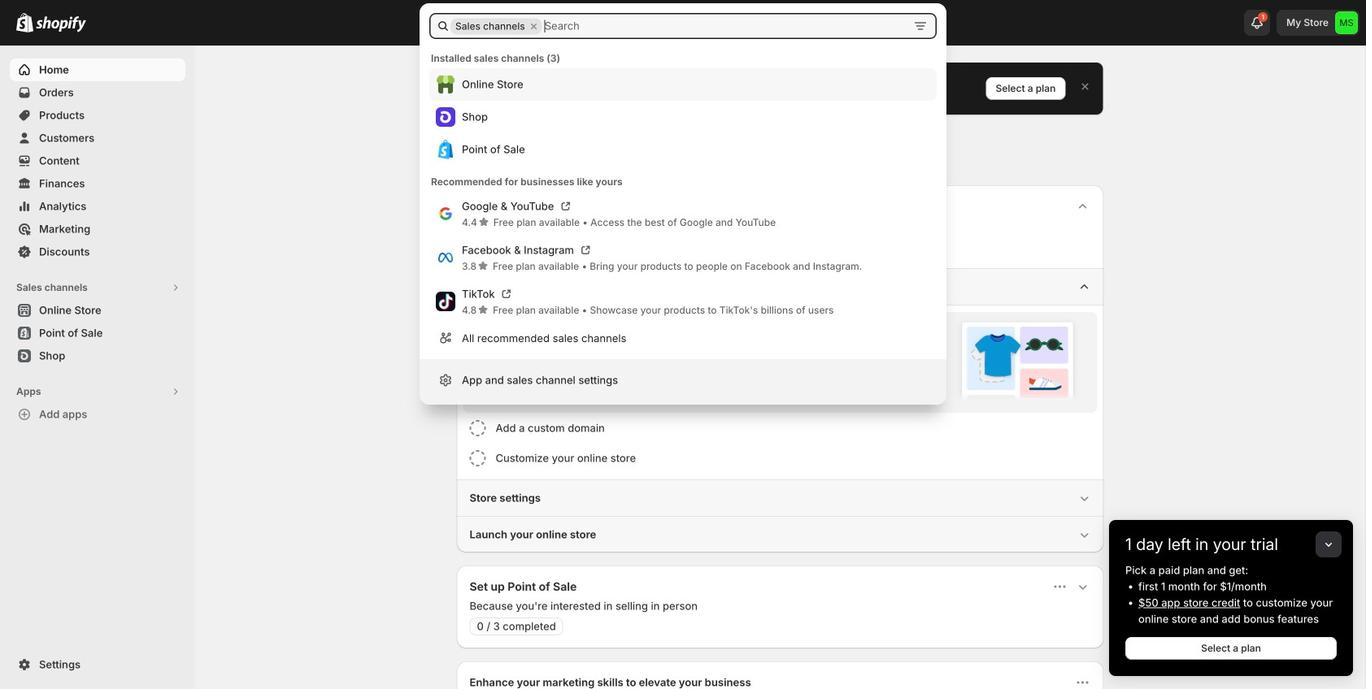 Task type: locate. For each thing, give the bounding box(es) containing it.
results menu
[[429, 68, 937, 166], [429, 192, 937, 353]]

add your first product group
[[463, 312, 1097, 413]]

Search text field
[[543, 13, 906, 39]]

2 results menu from the top
[[429, 192, 937, 353]]

guide categories group
[[457, 268, 1104, 553]]

setup guide region
[[457, 185, 1104, 553]]

sell online group
[[457, 268, 1104, 480]]

menu item
[[429, 68, 937, 101]]

1 vertical spatial results menu
[[429, 192, 937, 353]]

facebook & instagram image
[[436, 248, 455, 268]]

mark add your first product as done image
[[470, 319, 486, 335]]

0 vertical spatial results menu
[[429, 68, 937, 166]]



Task type: describe. For each thing, give the bounding box(es) containing it.
1 results menu from the top
[[429, 68, 937, 166]]

mark customize your online store as done image
[[470, 450, 486, 467]]

google & youtube image
[[436, 204, 455, 224]]

tiktok image
[[436, 292, 455, 311]]

shopify image
[[36, 16, 86, 32]]

mark add a custom domain as done image
[[470, 420, 486, 437]]



Task type: vqa. For each thing, say whether or not it's contained in the screenshot.
ADD YOUR FIRST PRODUCT group
yes



